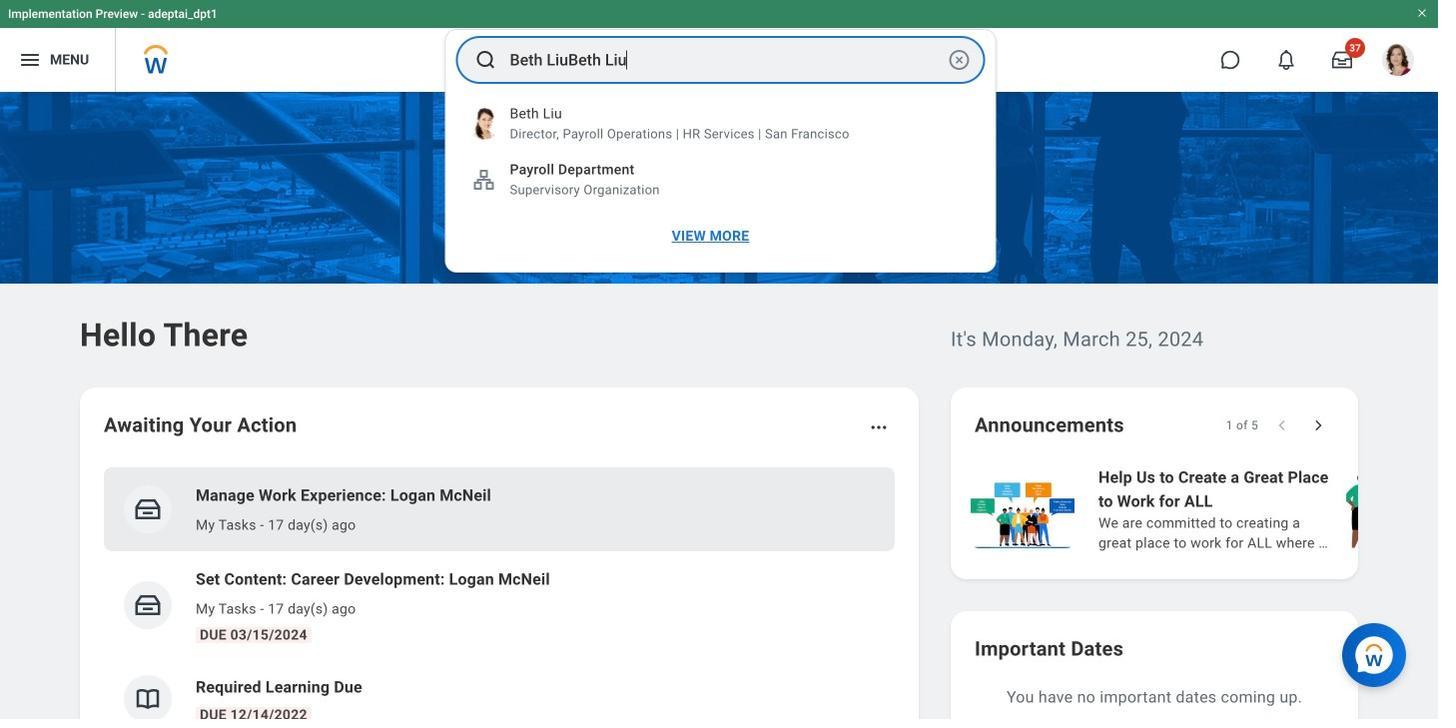 Task type: locate. For each thing, give the bounding box(es) containing it.
chevron left small image
[[1273, 416, 1293, 436]]

notifications large image
[[1277, 50, 1297, 70]]

None search field
[[445, 29, 997, 273]]

list
[[967, 464, 1439, 556], [104, 468, 895, 719]]

status
[[1227, 418, 1259, 434]]

view team image
[[472, 168, 496, 192]]

chevron right small image
[[1309, 416, 1329, 436]]

0 horizontal spatial list
[[104, 468, 895, 719]]

1 inbox image from the top
[[133, 495, 163, 525]]

0 vertical spatial inbox image
[[133, 495, 163, 525]]

main content
[[0, 92, 1439, 719]]

x circle image
[[948, 48, 972, 72]]

inbox image
[[133, 495, 163, 525], [133, 591, 163, 621]]

1 vertical spatial inbox image
[[133, 591, 163, 621]]

banner
[[0, 0, 1439, 92]]

inbox large image
[[1333, 50, 1353, 70]]



Task type: describe. For each thing, give the bounding box(es) containing it.
justify image
[[18, 48, 42, 72]]

book open image
[[133, 684, 163, 714]]

search image
[[474, 48, 498, 72]]

2 inbox image from the top
[[133, 591, 163, 621]]

close environment banner image
[[1417, 7, 1429, 19]]

profile logan mcneil image
[[1383, 44, 1415, 80]]

suggested results list box
[[446, 96, 996, 260]]

related actions image
[[869, 418, 889, 438]]

Search Workday  search field
[[510, 38, 944, 82]]

1 horizontal spatial list
[[967, 464, 1439, 556]]



Task type: vqa. For each thing, say whether or not it's contained in the screenshot.
notifications large image at the right top of page
yes



